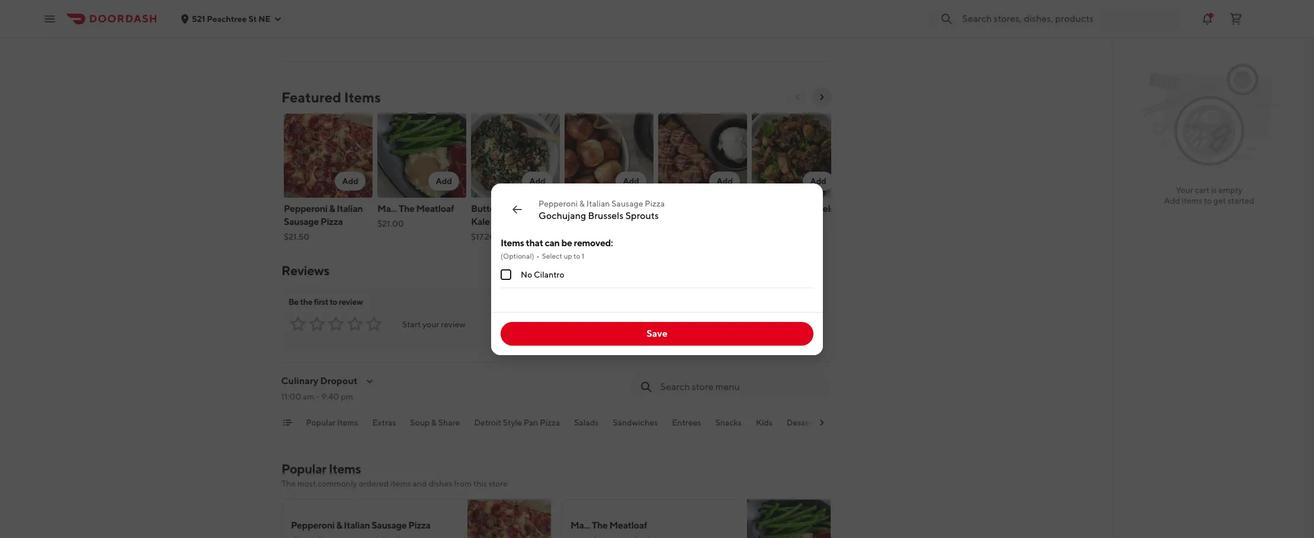 Task type: locate. For each thing, give the bounding box(es) containing it.
0 horizontal spatial ma...
[[377, 203, 397, 215]]

add button for the
[[429, 172, 459, 191]]

2 horizontal spatial the
[[592, 520, 608, 532]]

$21.00
[[377, 219, 404, 229]]

pepperoni & italian sausage pizza image down store
[[468, 500, 552, 539]]

1 horizontal spatial ma... the meatloaf image
[[747, 500, 831, 539]]

No Cilantro checkbox
[[501, 269, 511, 280]]

0 horizontal spatial sprouts
[[626, 210, 659, 221]]

items up (optional)
[[501, 237, 524, 249]]

add button up squash
[[522, 172, 553, 191]]

pizza for pepperoni & italian sausage pizza gochujang brussels sprouts
[[645, 199, 665, 208]]

add down your
[[1164, 196, 1180, 206]]

no cilantro
[[521, 270, 565, 279]]

items up commonly
[[329, 462, 361, 477]]

popular items button
[[306, 417, 358, 436]]

items down your
[[1182, 196, 1203, 206]]

sausage up fondue
[[612, 199, 643, 208]]

italian inside pepperoni & italian sausage pizza gochujang brussels sprouts
[[587, 199, 610, 208]]

1 vertical spatial ma...
[[571, 520, 590, 532]]

& inside butternut squash & kale $17.20
[[547, 203, 552, 215]]

ma... for ma... the meatloaf
[[571, 520, 590, 532]]

add button up pretzels at the left top of the page
[[616, 172, 646, 191]]

pepperoni inside pepperoni & italian sausage pizza $21.50
[[284, 203, 327, 215]]

6 add button from the left
[[803, 172, 834, 191]]

sausage inside pepperoni & italian sausage pizza gochujang brussels sprouts
[[612, 199, 643, 208]]

review right your at the bottom
[[441, 320, 466, 329]]

ma... the meatloaf $21.00
[[377, 203, 454, 229]]

salads button
[[575, 417, 599, 436]]

1 add button from the left
[[335, 172, 366, 191]]

dialog
[[491, 183, 823, 355]]

0 vertical spatial to
[[1204, 196, 1212, 206]]

sausage
[[612, 199, 643, 208], [284, 216, 319, 228], [372, 520, 407, 532]]

your cart is empty add items to get started
[[1164, 185, 1255, 206]]

items down 'pm'
[[338, 418, 358, 428]]

to left get
[[1204, 196, 1212, 206]]

soft pretzels & provolone fondue image
[[565, 114, 654, 198]]

sausage inside pepperoni & italian sausage pizza $21.50
[[284, 216, 319, 228]]

add button up pepperoni & italian sausage pizza $21.50
[[335, 172, 366, 191]]

pizza up reviews link
[[321, 216, 343, 228]]

sausage for gochujang
[[612, 199, 643, 208]]

pizza
[[645, 199, 665, 208], [321, 216, 343, 228], [540, 418, 560, 428], [408, 520, 431, 532]]

pepperoni & italian sausage pizza image down featured items
[[284, 114, 373, 198]]

provolone
[[565, 216, 608, 228]]

items right featured
[[344, 89, 381, 105]]

1 horizontal spatial gochujang
[[752, 203, 798, 215]]

brussels inside 'gochujang brussels sprouts'
[[800, 203, 834, 215]]

items inside popular items the most commonly ordered items and dishes from this store
[[329, 462, 361, 477]]

add up fondue
[[623, 177, 639, 186]]

0 vertical spatial meatloaf
[[416, 203, 454, 215]]

1 horizontal spatial sprouts
[[752, 216, 785, 228]]

2 vertical spatial sausage
[[372, 520, 407, 532]]

am
[[303, 392, 315, 402]]

items inside heading
[[344, 89, 381, 105]]

sandwiches button
[[613, 417, 658, 436]]

the
[[300, 297, 312, 307]]

1 horizontal spatial ma...
[[571, 520, 590, 532]]

1 horizontal spatial meatloaf
[[610, 520, 647, 532]]

&
[[580, 199, 585, 208], [329, 203, 335, 215], [547, 203, 552, 215], [620, 203, 626, 215], [432, 418, 437, 428], [336, 520, 342, 532]]

pizza up $12.90
[[645, 199, 665, 208]]

1 horizontal spatial items
[[1182, 196, 1203, 206]]

gochujang up the $16.70
[[539, 210, 586, 221]]

pepperoni & italian sausage pizza image
[[284, 114, 373, 198], [468, 500, 552, 539]]

4 add button from the left
[[616, 172, 646, 191]]

1 horizontal spatial the
[[399, 203, 415, 215]]

add for pretzels
[[623, 177, 639, 186]]

featured
[[281, 89, 341, 105]]

1 horizontal spatial brussels
[[800, 203, 834, 215]]

1 vertical spatial popular
[[281, 462, 326, 477]]

1 vertical spatial sausage
[[284, 216, 319, 228]]

pepperoni & italian sausage pizza $21.50
[[284, 203, 363, 242]]

kids button
[[756, 417, 773, 436]]

0 vertical spatial ma...
[[377, 203, 397, 215]]

0 horizontal spatial gochujang
[[539, 210, 586, 221]]

soup
[[411, 418, 430, 428]]

gochujang down gochujang brussels sprouts image
[[752, 203, 798, 215]]

1 horizontal spatial sausage
[[372, 520, 407, 532]]

items
[[344, 89, 381, 105], [501, 237, 524, 249], [338, 418, 358, 428], [329, 462, 361, 477]]

pizza right pan
[[540, 418, 560, 428]]

items for featured items
[[344, 89, 381, 105]]

ma... the meatloaf
[[571, 520, 647, 532]]

& inside the soft pretzels & provolone fondue $16.70
[[620, 203, 626, 215]]

pizza inside pepperoni & italian sausage pizza gochujang brussels sprouts
[[645, 199, 665, 208]]

add up squash
[[529, 177, 546, 186]]

pan
[[524, 418, 539, 428]]

popular up most
[[281, 462, 326, 477]]

italian inside pepperoni & italian sausage pizza $21.50
[[337, 203, 363, 215]]

1 vertical spatial review
[[441, 320, 466, 329]]

2 horizontal spatial sausage
[[612, 199, 643, 208]]

0 horizontal spatial ma... the meatloaf image
[[377, 114, 466, 198]]

521
[[192, 14, 205, 23]]

add button up 'gochujang brussels sprouts'
[[803, 172, 834, 191]]

the
[[399, 203, 415, 215], [281, 479, 296, 489], [592, 520, 608, 532]]

Item Search search field
[[661, 381, 822, 394]]

1 vertical spatial meatloaf
[[610, 520, 647, 532]]

2 vertical spatial the
[[592, 520, 608, 532]]

be
[[561, 237, 572, 249]]

1 horizontal spatial to
[[574, 252, 580, 260]]

9:40
[[322, 392, 340, 402]]

that
[[526, 237, 543, 249]]

extras button
[[373, 417, 396, 436]]

snacks button
[[716, 417, 742, 436]]

salads
[[575, 418, 599, 428]]

culinary dropout
[[281, 376, 358, 387]]

popular down -
[[306, 418, 336, 428]]

& inside pepperoni & italian sausage pizza $21.50
[[329, 203, 335, 215]]

pretzels
[[584, 203, 618, 215]]

1 vertical spatial items
[[391, 479, 411, 489]]

add up pepperoni & italian sausage pizza $21.50
[[342, 177, 359, 186]]

butternut
[[471, 203, 513, 215]]

pizza for pepperoni & italian sausage pizza $21.50
[[321, 216, 343, 228]]

items inside items that can be removed: (optional) • select up to 1
[[501, 237, 524, 249]]

extras
[[373, 418, 396, 428]]

0 vertical spatial the
[[399, 203, 415, 215]]

pepperoni for gochujang
[[539, 199, 578, 208]]

sandwiches
[[613, 418, 658, 428]]

pm
[[341, 392, 353, 402]]

0 horizontal spatial sausage
[[284, 216, 319, 228]]

meatloaf for ma... the meatloaf
[[610, 520, 647, 532]]

$16.70
[[565, 232, 590, 242]]

dropout
[[321, 376, 358, 387]]

style
[[503, 418, 522, 428]]

0 vertical spatial popular
[[306, 418, 336, 428]]

detroit
[[475, 418, 502, 428]]

gochujang brussels sprouts image
[[752, 114, 841, 198]]

cilantro
[[534, 270, 565, 279]]

review right the first
[[339, 297, 363, 307]]

0 horizontal spatial to
[[330, 297, 337, 307]]

to
[[1204, 196, 1212, 206], [574, 252, 580, 260], [330, 297, 337, 307]]

3 add button from the left
[[522, 172, 553, 191]]

& inside pepperoni & italian sausage pizza gochujang brussels sprouts
[[580, 199, 585, 208]]

0 horizontal spatial the
[[281, 479, 296, 489]]

pepperoni up provolone
[[539, 199, 578, 208]]

your
[[422, 320, 439, 329]]

items inside 'button'
[[338, 418, 358, 428]]

start your review
[[402, 320, 466, 329]]

0 vertical spatial sausage
[[612, 199, 643, 208]]

kale
[[471, 216, 490, 228]]

ma... the meatloaf image
[[377, 114, 466, 198], [747, 500, 831, 539]]

1 vertical spatial pepperoni & italian sausage pizza image
[[468, 500, 552, 539]]

add button up bread
[[710, 172, 740, 191]]

popular
[[306, 418, 336, 428], [281, 462, 326, 477]]

sausage up $21.50
[[284, 216, 319, 228]]

detroit style pan pizza
[[475, 418, 560, 428]]

pizza down and
[[408, 520, 431, 532]]

the inside popular items the most commonly ordered items and dishes from this store
[[281, 479, 296, 489]]

meatloaf
[[416, 203, 454, 215], [610, 520, 647, 532]]

ma...
[[377, 203, 397, 215], [571, 520, 590, 532]]

pizza inside 'button'
[[540, 418, 560, 428]]

sprouts
[[626, 210, 659, 221], [752, 216, 785, 228]]

add up ma... the meatloaf $21.00
[[436, 177, 452, 186]]

pepperoni & italian sausage pizza gochujang brussels sprouts
[[539, 199, 665, 221]]

the for ma... the meatloaf
[[592, 520, 608, 532]]

gochujang brussels sprouts
[[752, 203, 834, 228]]

add up bread
[[717, 177, 733, 186]]

popular for popular items the most commonly ordered items and dishes from this store
[[281, 462, 326, 477]]

popular inside popular items 'button'
[[306, 418, 336, 428]]

0 horizontal spatial pepperoni & italian sausage pizza image
[[284, 114, 373, 198]]

0 horizontal spatial brussels
[[588, 210, 624, 221]]

2 horizontal spatial to
[[1204, 196, 1212, 206]]

brussels inside pepperoni & italian sausage pizza gochujang brussels sprouts
[[588, 210, 624, 221]]

italian
[[587, 199, 610, 208], [337, 203, 363, 215], [344, 520, 370, 532]]

pepperoni & italian sausage pizza
[[291, 520, 431, 532]]

butternut squash & kale image
[[471, 114, 560, 198]]

sausage down "ordered"
[[372, 520, 407, 532]]

pepperoni inside pepperoni & italian sausage pizza gochujang brussels sprouts
[[539, 199, 578, 208]]

popular inside popular items the most commonly ordered items and dishes from this store
[[281, 462, 326, 477]]

0 horizontal spatial meatloaf
[[416, 203, 454, 215]]

pizza inside pepperoni & italian sausage pizza $21.50
[[321, 216, 343, 228]]

items left and
[[391, 479, 411, 489]]

sprouts inside 'gochujang brussels sprouts'
[[752, 216, 785, 228]]

gochujang inside pepperoni & italian sausage pizza gochujang brussels sprouts
[[539, 210, 586, 221]]

the inside ma... the meatloaf $21.00
[[399, 203, 415, 215]]

pepperoni up $21.50
[[284, 203, 327, 215]]

1
[[582, 252, 585, 260]]

2 vertical spatial to
[[330, 297, 337, 307]]

add button up ma... the meatloaf $21.00
[[429, 172, 459, 191]]

to left the 1
[[574, 252, 580, 260]]

add for bread
[[717, 177, 733, 186]]

back image
[[510, 202, 524, 217]]

cart
[[1195, 185, 1210, 195]]

meatloaf inside ma... the meatloaf $21.00
[[416, 203, 454, 215]]

brussels
[[800, 203, 834, 215], [588, 210, 624, 221]]

1 vertical spatial the
[[281, 479, 296, 489]]

store
[[489, 479, 508, 489]]

gochujang
[[752, 203, 798, 215], [539, 210, 586, 221]]

0 horizontal spatial review
[[339, 297, 363, 307]]

add for the
[[436, 177, 452, 186]]

to right the first
[[330, 297, 337, 307]]

add button for &
[[335, 172, 366, 191]]

0 items, open order cart image
[[1229, 12, 1243, 26]]

2 add button from the left
[[429, 172, 459, 191]]

entrees
[[672, 418, 702, 428]]

0 vertical spatial items
[[1182, 196, 1203, 206]]

5 add button from the left
[[710, 172, 740, 191]]

0 horizontal spatial items
[[391, 479, 411, 489]]

& inside soup & share button
[[432, 418, 437, 428]]

ma... inside ma... the meatloaf $21.00
[[377, 203, 397, 215]]

review
[[339, 297, 363, 307], [441, 320, 466, 329]]

select
[[542, 252, 562, 260]]

1 vertical spatial to
[[574, 252, 580, 260]]

0 vertical spatial ma... the meatloaf image
[[377, 114, 466, 198]]



Task type: vqa. For each thing, say whether or not it's contained in the screenshot.
Entree
no



Task type: describe. For each thing, give the bounding box(es) containing it.
open menu image
[[43, 12, 57, 26]]

ma... for ma... the meatloaf $21.00
[[377, 203, 397, 215]]

pepperoni down most
[[291, 520, 335, 532]]

your
[[1176, 185, 1193, 195]]

detroit style pan pizza button
[[475, 417, 560, 436]]

italian for $21.50
[[337, 203, 363, 215]]

no
[[521, 270, 532, 279]]

& for pepperoni & italian sausage pizza
[[336, 520, 342, 532]]

removed:
[[574, 237, 613, 249]]

monkey bread $12.90
[[658, 203, 719, 229]]

sausage for $21.50
[[284, 216, 319, 228]]

521 peachtree st ne button
[[180, 14, 283, 23]]

11:00
[[281, 392, 302, 402]]

peachtree
[[207, 14, 247, 23]]

save
[[647, 328, 668, 339]]

1 vertical spatial ma... the meatloaf image
[[747, 500, 831, 539]]

add button for bread
[[710, 172, 740, 191]]

be
[[289, 297, 299, 307]]

sprouts inside pepperoni & italian sausage pizza gochujang brussels sprouts
[[626, 210, 659, 221]]

from
[[454, 479, 472, 489]]

save button
[[501, 322, 814, 346]]

soup & share
[[411, 418, 460, 428]]

add up 'gochujang brussels sprouts'
[[810, 177, 827, 186]]

to inside items that can be removed: (optional) • select up to 1
[[574, 252, 580, 260]]

add for squash
[[529, 177, 546, 186]]

previous button of carousel image
[[793, 92, 803, 102]]

ne
[[259, 14, 271, 23]]

monkey bread image
[[658, 114, 747, 198]]

(optional)
[[501, 252, 534, 260]]

start
[[402, 320, 421, 329]]

reviews link
[[281, 263, 329, 279]]

the for ma... the meatloaf $21.00
[[399, 203, 415, 215]]

add button for squash
[[522, 172, 553, 191]]

st
[[249, 14, 257, 23]]

1 horizontal spatial review
[[441, 320, 466, 329]]

items for popular items
[[338, 418, 358, 428]]

11:00 am - 9:40 pm
[[281, 392, 353, 402]]

culinary
[[281, 376, 319, 387]]

pepperoni for $21.50
[[284, 203, 327, 215]]

pizza for pepperoni & italian sausage pizza
[[408, 520, 431, 532]]

bread
[[694, 203, 719, 215]]

add for &
[[342, 177, 359, 186]]

snacks
[[716, 418, 742, 428]]

commonly
[[318, 479, 357, 489]]

kids
[[756, 418, 773, 428]]

is
[[1211, 185, 1217, 195]]

items inside your cart is empty add items to get started
[[1182, 196, 1203, 206]]

entrees button
[[672, 417, 702, 436]]

items for popular items the most commonly ordered items and dishes from this store
[[329, 462, 361, 477]]

popular items the most commonly ordered items and dishes from this store
[[281, 462, 508, 489]]

scroll menu navigation right image
[[817, 418, 827, 428]]

can
[[545, 237, 560, 249]]

dishes
[[429, 479, 452, 489]]

1 horizontal spatial pepperoni & italian sausage pizza image
[[468, 500, 552, 539]]

desserts
[[787, 418, 820, 428]]

soft pretzels & provolone fondue $16.70
[[565, 203, 642, 242]]

and
[[413, 479, 427, 489]]

first
[[314, 297, 328, 307]]

items that can be removed: group
[[501, 237, 814, 288]]

most
[[297, 479, 316, 489]]

notification bell image
[[1201, 12, 1215, 26]]

reviews
[[281, 263, 329, 279]]

this
[[473, 479, 487, 489]]

featured items heading
[[281, 88, 381, 107]]

to inside your cart is empty add items to get started
[[1204, 196, 1212, 206]]

meatloaf for ma... the meatloaf $21.00
[[416, 203, 454, 215]]

monkey
[[658, 203, 692, 215]]

started
[[1228, 196, 1255, 206]]

next button of carousel image
[[817, 92, 827, 102]]

up
[[564, 252, 572, 260]]

items inside popular items the most commonly ordered items and dishes from this store
[[391, 479, 411, 489]]

select promotional banner element
[[540, 25, 573, 47]]

$12.90
[[658, 219, 684, 229]]

•
[[537, 252, 540, 260]]

0 vertical spatial pepperoni & italian sausage pizza image
[[284, 114, 373, 198]]

ordered
[[359, 479, 389, 489]]

be the first to review
[[289, 297, 363, 307]]

521 peachtree st ne
[[192, 14, 271, 23]]

popular items
[[306, 418, 358, 428]]

& for soup & share
[[432, 418, 437, 428]]

featured items
[[281, 89, 381, 105]]

add button for pretzels
[[616, 172, 646, 191]]

dialog containing gochujang brussels sprouts
[[491, 183, 823, 355]]

get
[[1214, 196, 1226, 206]]

soup & share button
[[411, 417, 460, 436]]

$21.50
[[284, 232, 310, 242]]

popular for popular items
[[306, 418, 336, 428]]

& for pepperoni & italian sausage pizza $21.50
[[329, 203, 335, 215]]

0 vertical spatial review
[[339, 297, 363, 307]]

-
[[316, 392, 320, 402]]

& for pepperoni & italian sausage pizza gochujang brussels sprouts
[[580, 199, 585, 208]]

fondue
[[609, 216, 642, 228]]

italian for gochujang
[[587, 199, 610, 208]]

desserts button
[[787, 417, 820, 436]]

gochujang inside 'gochujang brussels sprouts'
[[752, 203, 798, 215]]

add inside your cart is empty add items to get started
[[1164, 196, 1180, 206]]

$17.20
[[471, 232, 495, 242]]

empty
[[1219, 185, 1243, 195]]

soft
[[565, 203, 582, 215]]

items that can be removed: (optional) • select up to 1
[[501, 237, 613, 260]]

share
[[439, 418, 460, 428]]

squash
[[514, 203, 545, 215]]

butternut squash & kale $17.20
[[471, 203, 552, 242]]



